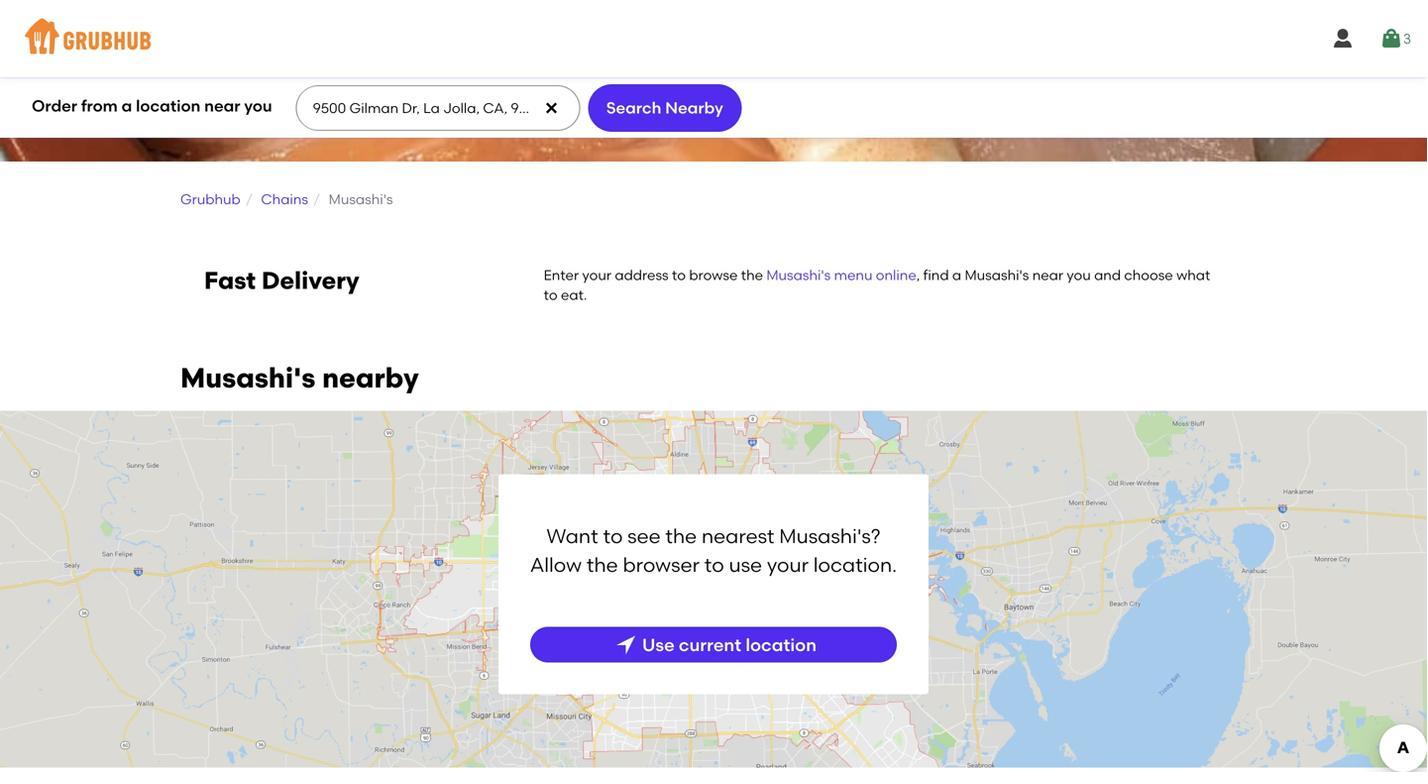 Task type: vqa. For each thing, say whether or not it's contained in the screenshot.
svg image to the middle
yes



Task type: describe. For each thing, give the bounding box(es) containing it.
you for location
[[244, 96, 272, 116]]

delivery
[[262, 266, 359, 295]]

use
[[729, 553, 762, 577]]

grubhub link
[[180, 191, 241, 208]]

your inside want to see the nearest musashi's? allow the browser to use your location.
[[767, 553, 809, 577]]

you for musashi's
[[1067, 266, 1091, 283]]

search nearby
[[606, 98, 723, 117]]

main navigation navigation
[[0, 0, 1427, 77]]

svg image inside use current location button
[[615, 633, 638, 657]]

search nearby button
[[588, 84, 742, 132]]

current
[[679, 634, 741, 655]]

what
[[1177, 266, 1210, 283]]

proceed to checkout button
[[1126, 691, 1392, 726]]

use current location
[[642, 634, 817, 655]]

menu
[[834, 266, 873, 283]]

to inside , find a musashi's near you and choose what to eat.
[[544, 287, 558, 303]]

from
[[81, 96, 118, 116]]

nearby
[[322, 361, 419, 394]]

fast delivery
[[204, 266, 359, 295]]

musashi's down fast
[[180, 361, 316, 394]]

eat.
[[561, 287, 587, 303]]

svg image inside main navigation "navigation"
[[1331, 27, 1355, 51]]

svg image inside 3 button
[[1380, 27, 1403, 51]]

online
[[876, 266, 917, 283]]

proceed to checkout
[[1187, 700, 1331, 717]]

find
[[923, 266, 949, 283]]

1 vertical spatial the
[[665, 524, 697, 548]]

checkout
[[1265, 700, 1331, 717]]

to inside proceed to checkout button
[[1247, 700, 1261, 717]]

musashi's nearby
[[180, 361, 419, 394]]

choose
[[1124, 266, 1173, 283]]

musashi's right "chains" link
[[329, 191, 393, 208]]

want to see the nearest musashi's? allow the browser to use your location.
[[530, 524, 897, 577]]

3 button
[[1380, 21, 1411, 56]]



Task type: locate. For each thing, give the bounding box(es) containing it.
location right current
[[746, 634, 817, 655]]

a
[[122, 96, 132, 116], [952, 266, 962, 283]]

to
[[672, 266, 686, 283], [544, 287, 558, 303], [603, 524, 623, 548], [704, 553, 724, 577], [1247, 700, 1261, 717]]

near for musashi's
[[1032, 266, 1063, 283]]

to left the browse
[[672, 266, 686, 283]]

chains
[[261, 191, 308, 208]]

allow
[[530, 553, 582, 577]]

your right use
[[767, 553, 809, 577]]

musashi's?
[[779, 524, 881, 548]]

0 horizontal spatial svg image
[[543, 100, 559, 116]]

location inside button
[[746, 634, 817, 655]]

fast
[[204, 266, 256, 295]]

0 vertical spatial svg image
[[1331, 27, 1355, 51]]

1 horizontal spatial your
[[767, 553, 809, 577]]

0 horizontal spatial near
[[204, 96, 240, 116]]

location right the from
[[136, 96, 201, 116]]

you inside , find a musashi's near you and choose what to eat.
[[1067, 266, 1091, 283]]

browse
[[689, 266, 738, 283]]

1 horizontal spatial svg image
[[1380, 27, 1403, 51]]

0 horizontal spatial svg image
[[615, 633, 638, 657]]

Search Address search field
[[296, 86, 578, 130]]

0 vertical spatial a
[[122, 96, 132, 116]]

near for location
[[204, 96, 240, 116]]

0 vertical spatial the
[[741, 266, 763, 283]]

see
[[628, 524, 661, 548]]

musashi's
[[329, 191, 393, 208], [766, 266, 831, 283], [965, 266, 1029, 283], [180, 361, 316, 394]]

near left and
[[1032, 266, 1063, 283]]

1 vertical spatial svg image
[[615, 633, 638, 657]]

svg image left 3 button
[[1331, 27, 1355, 51]]

1 horizontal spatial near
[[1032, 266, 1063, 283]]

,
[[917, 266, 920, 283]]

a for musashi's
[[952, 266, 962, 283]]

address
[[615, 266, 669, 283]]

0 vertical spatial location
[[136, 96, 201, 116]]

nearest
[[702, 524, 774, 548]]

use
[[642, 634, 675, 655]]

0 vertical spatial your
[[582, 266, 612, 283]]

near inside , find a musashi's near you and choose what to eat.
[[1032, 266, 1063, 283]]

grubhub
[[180, 191, 241, 208]]

1 vertical spatial svg image
[[543, 100, 559, 116]]

and
[[1094, 266, 1121, 283]]

to down enter on the left top
[[544, 287, 558, 303]]

a for location
[[122, 96, 132, 116]]

a right the from
[[122, 96, 132, 116]]

musashi's right find
[[965, 266, 1029, 283]]

search
[[606, 98, 661, 117]]

location.
[[813, 553, 897, 577]]

1 horizontal spatial the
[[665, 524, 697, 548]]

1 horizontal spatial location
[[746, 634, 817, 655]]

use current location button
[[530, 627, 897, 663]]

you up chains
[[244, 96, 272, 116]]

order from a location near you
[[32, 96, 272, 116]]

location
[[136, 96, 201, 116], [746, 634, 817, 655]]

3
[[1403, 30, 1411, 47]]

nearby
[[665, 98, 723, 117]]

near up grubhub link
[[204, 96, 240, 116]]

svg image
[[1331, 27, 1355, 51], [543, 100, 559, 116]]

to right proceed
[[1247, 700, 1261, 717]]

chains link
[[261, 191, 308, 208]]

you left and
[[1067, 266, 1091, 283]]

a inside , find a musashi's near you and choose what to eat.
[[952, 266, 962, 283]]

svg image
[[1380, 27, 1403, 51], [615, 633, 638, 657]]

2 horizontal spatial the
[[741, 266, 763, 283]]

0 horizontal spatial you
[[244, 96, 272, 116]]

enter
[[544, 266, 579, 283]]

0 vertical spatial you
[[244, 96, 272, 116]]

1 horizontal spatial svg image
[[1331, 27, 1355, 51]]

near
[[204, 96, 240, 116], [1032, 266, 1063, 283]]

musashi's inside , find a musashi's near you and choose what to eat.
[[965, 266, 1029, 283]]

1 horizontal spatial a
[[952, 266, 962, 283]]

the right the browse
[[741, 266, 763, 283]]

1 vertical spatial you
[[1067, 266, 1091, 283]]

svg image left search
[[543, 100, 559, 116]]

0 horizontal spatial location
[[136, 96, 201, 116]]

musashi's left menu
[[766, 266, 831, 283]]

the down want at the left bottom of page
[[587, 553, 618, 577]]

1 vertical spatial your
[[767, 553, 809, 577]]

0 vertical spatial svg image
[[1380, 27, 1403, 51]]

0 horizontal spatial the
[[587, 553, 618, 577]]

0 horizontal spatial your
[[582, 266, 612, 283]]

to left the see
[[603, 524, 623, 548]]

you
[[244, 96, 272, 116], [1067, 266, 1091, 283]]

2 vertical spatial the
[[587, 553, 618, 577]]

enter your address to browse the musashi's menu online
[[544, 266, 917, 283]]

1 vertical spatial location
[[746, 634, 817, 655]]

proceed
[[1187, 700, 1244, 717]]

, find a musashi's near you and choose what to eat.
[[544, 266, 1210, 303]]

the up browser
[[665, 524, 697, 548]]

0 vertical spatial near
[[204, 96, 240, 116]]

0 horizontal spatial a
[[122, 96, 132, 116]]

your up eat.
[[582, 266, 612, 283]]

browser
[[623, 553, 700, 577]]

musashi's menu online link
[[766, 266, 917, 283]]

1 vertical spatial a
[[952, 266, 962, 283]]

want
[[546, 524, 598, 548]]

order
[[32, 96, 77, 116]]

your
[[582, 266, 612, 283], [767, 553, 809, 577]]

1 vertical spatial near
[[1032, 266, 1063, 283]]

the
[[741, 266, 763, 283], [665, 524, 697, 548], [587, 553, 618, 577]]

to left use
[[704, 553, 724, 577]]

1 horizontal spatial you
[[1067, 266, 1091, 283]]

a right find
[[952, 266, 962, 283]]



